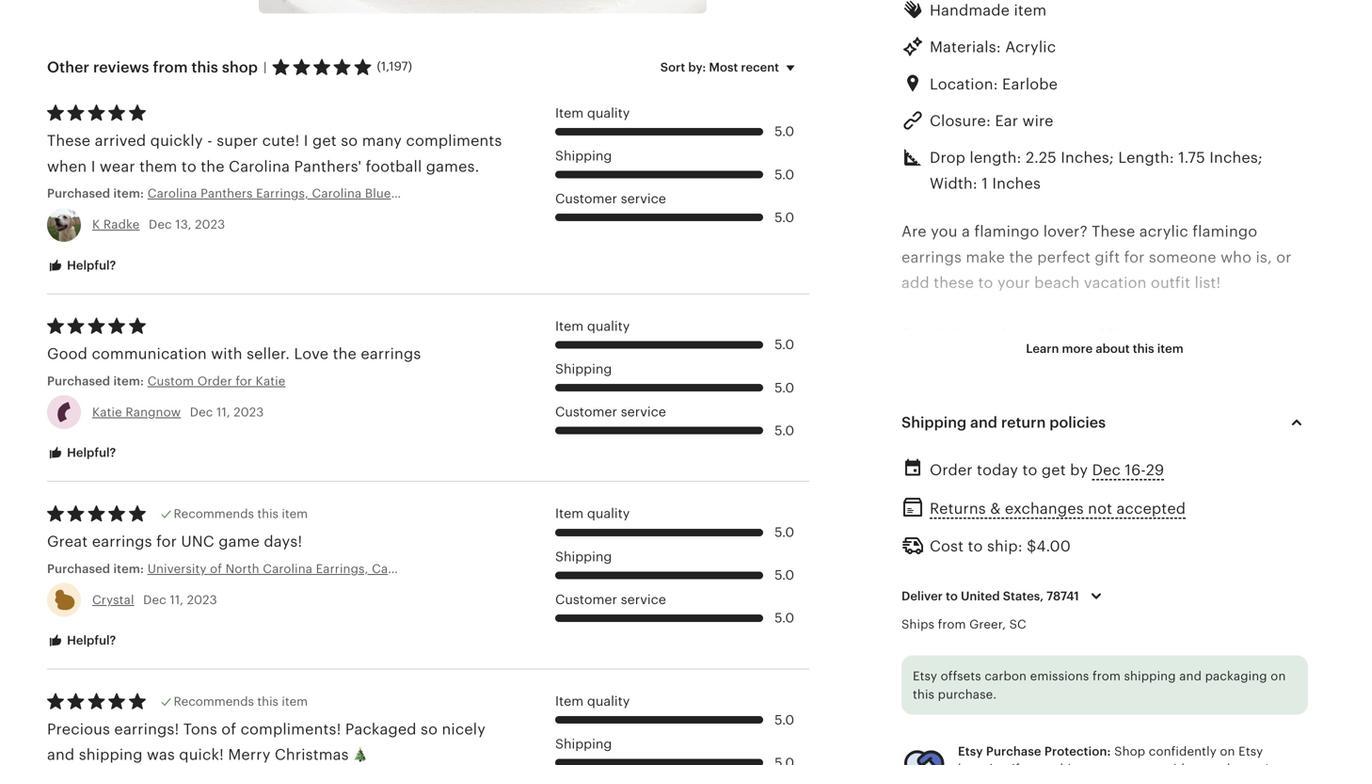 Task type: vqa. For each thing, say whether or not it's contained in the screenshot.
policies
yes



Task type: describe. For each thing, give the bounding box(es) containing it.
quality for these arrived quickly - super cute! i get so many compliments when i wear them to the carolina panthers' football games.
[[587, 105, 630, 120]]

2 vertical spatial 2023
[[187, 593, 217, 607]]

pretty
[[902, 351, 946, 368]]

10 5.0 from the top
[[775, 713, 795, 728]]

shipping for good communication with seller. love the earrings
[[556, 362, 612, 377]]

drop length: 2.25 inches; length: 1.75 inches; width: 1 inches
[[930, 149, 1263, 192]]

cork
[[1016, 607, 1049, 624]]

on inside etsy offsets carbon emissions from shipping and packaging on this purchase.
[[1271, 669, 1287, 684]]

length:
[[970, 149, 1022, 166]]

shop
[[222, 59, 258, 76]]

learn
[[1027, 342, 1060, 356]]

a inside are you a flamingo lover? these acrylic flamingo earrings make the perfect gift for someone who is, or add these to your beach vacation outfit list!
[[962, 223, 971, 240]]

a inside this listing is for one pair of flamingo earrings in a pretty pink peachy coral acrylic with fish hook ear wires.
[[1260, 326, 1269, 343]]

handmade
[[930, 2, 1010, 19]]

ear
[[1245, 351, 1268, 368]]

0 vertical spatial katie
[[256, 374, 286, 388]]

love inside love this earring style but want a different shape? we are happy to create a custom pair for you!
[[902, 710, 936, 727]]

with inside shop confidently on etsy knowing if something goes wrong with an order, we've go
[[1164, 762, 1190, 765]]

to right accessory
[[1291, 633, 1306, 650]]

available
[[1012, 505, 1077, 522]]

closure:
[[930, 113, 991, 129]]

your
[[998, 274, 1031, 291]]

them
[[139, 158, 177, 175]]

knowing
[[958, 762, 1009, 765]]

football
[[366, 158, 422, 175]]

not
[[1089, 500, 1113, 517]]

you for new
[[931, 607, 958, 624]]

wires.
[[902, 377, 945, 394]]

they
[[968, 633, 1003, 650]]

sc
[[1010, 618, 1027, 632]]

perfect inside are you a flamingo lover? these acrylic flamingo earrings make the perfect gift for someone who is, or add these to your beach vacation outfit list!
[[1038, 249, 1091, 266]]

3 customer service from the top
[[556, 592, 666, 607]]

drop
[[930, 149, 966, 166]]

protection:
[[1045, 745, 1112, 759]]

wear
[[100, 158, 135, 175]]

most
[[709, 60, 738, 74]]

9 5.0 from the top
[[775, 611, 795, 626]]

customer for i
[[556, 191, 618, 206]]

by:
[[689, 60, 706, 74]]

quickly
[[150, 132, 203, 149]]

2.25
[[1026, 149, 1057, 166]]

are for are you new to cork and leather earrings (and now acrylic)? they are lightweight, the perfect accessory to any outfit and highly addicting!
[[902, 607, 927, 624]]

1 vertical spatial get
[[1042, 462, 1067, 479]]

1 horizontal spatial i
[[304, 132, 308, 149]]

item: for earrings
[[113, 562, 144, 576]]

when
[[47, 158, 87, 175]]

3 customer from the top
[[556, 592, 618, 607]]

this
[[902, 326, 932, 343]]

something
[[1024, 762, 1087, 765]]

earring
[[972, 710, 1024, 727]]

etsy purchase protection:
[[958, 745, 1112, 759]]

in inside these are only available in limited quantities. due to the handmade nature of this item, pattern placement may vary.
[[1081, 505, 1095, 522]]

quick!
[[179, 747, 224, 764]]

🎄
[[353, 747, 368, 764]]

acrylic inside this listing is for one pair of flamingo earrings in a pretty pink peachy coral acrylic with fish hook ear wires.
[[1085, 351, 1134, 368]]

16-
[[1126, 462, 1147, 479]]

for left unc
[[156, 533, 177, 550]]

so inside precious earrings! tons of compliments! packaged so nicely and shipping was quick! merry christmas 🎄
[[421, 721, 438, 738]]

are inside are you new to cork and leather earrings (and now acrylic)? they are lightweight, the perfect accessory to any outfit and highly addicting!
[[1007, 633, 1031, 650]]

carbon
[[985, 669, 1027, 684]]

(and
[[1204, 607, 1237, 624]]

cost to ship: $ 4.00
[[930, 538, 1071, 555]]

materials: acrylic
[[930, 39, 1057, 56]]

nicely
[[442, 721, 486, 738]]

purchased item: for earrings
[[47, 562, 148, 576]]

0 horizontal spatial 11,
[[170, 593, 184, 607]]

earrings inside are you new to cork and leather earrings (and now acrylic)? they are lightweight, the perfect accessory to any outfit and highly addicting!
[[1140, 607, 1200, 624]]

policies
[[1050, 414, 1106, 431]]

to up vary.
[[968, 538, 983, 555]]

13,
[[175, 218, 192, 232]]

etsy for etsy purchase protection:
[[958, 745, 984, 759]]

acrylic inside acrylic flamingo approximate size: 2.25"
[[902, 428, 953, 445]]

other reviews from this shop
[[47, 59, 258, 76]]

placement
[[1213, 530, 1292, 547]]

get inside these arrived quickly - super cute! i get so many compliments when i wear them to the carolina panthers' football games.
[[313, 132, 337, 149]]

these arrived quickly - super cute! i get so many compliments when i wear them to the carolina panthers' football games.
[[47, 132, 502, 175]]

location:
[[930, 76, 999, 93]]

materials:
[[930, 39, 1002, 56]]

happy
[[929, 735, 975, 752]]

returns & exchanges not accepted
[[930, 500, 1186, 517]]

compliments
[[406, 132, 502, 149]]

or
[[1277, 249, 1292, 266]]

quality for good communication with seller. love the earrings
[[587, 319, 630, 334]]

4 quality from the top
[[587, 694, 630, 709]]

dec right crystal
[[143, 593, 166, 607]]

4 item from the top
[[556, 694, 584, 709]]

these inside are you a flamingo lover? these acrylic flamingo earrings make the perfect gift for someone who is, or add these to your beach vacation outfit list!
[[1092, 223, 1136, 240]]

addicting!
[[1062, 659, 1137, 675]]

this inside love this earring style but want a different shape? we are happy to create a custom pair for you!
[[941, 710, 967, 727]]

other
[[47, 59, 89, 76]]

on inside shop confidently on etsy knowing if something goes wrong with an order, we've go
[[1221, 745, 1236, 759]]

we've
[[1250, 762, 1283, 765]]

of inside this listing is for one pair of flamingo earrings in a pretty pink peachy coral acrylic with fish hook ear wires.
[[1090, 326, 1105, 343]]

order today to get by dec 16-29
[[930, 462, 1165, 479]]

purchased item: for arrived
[[47, 187, 148, 201]]

wrong
[[1123, 762, 1161, 765]]

about
[[1096, 342, 1130, 356]]

communication
[[92, 346, 207, 363]]

0 vertical spatial 11,
[[217, 405, 230, 419]]

fish
[[1173, 351, 1200, 368]]

custom
[[148, 374, 194, 388]]

item,
[[1114, 530, 1151, 547]]

perfect inside are you new to cork and leather earrings (and now acrylic)? they are lightweight, the perfect accessory to any outfit and highly addicting!
[[1155, 633, 1208, 650]]

item for good communication with seller. love the earrings
[[556, 319, 584, 334]]

7 5.0 from the top
[[775, 525, 795, 540]]

to inside these are only available in limited quantities. due to the handmade nature of this item, pattern placement may vary.
[[1269, 505, 1284, 522]]

acrylic)?
[[902, 633, 964, 650]]

purchase.
[[938, 688, 997, 702]]

from inside etsy offsets carbon emissions from shipping and packaging on this purchase.
[[1093, 669, 1121, 684]]

accessory
[[1212, 633, 1286, 650]]

earrings inside this listing is for one pair of flamingo earrings in a pretty pink peachy coral acrylic with fish hook ear wires.
[[1178, 326, 1239, 343]]

etsy offsets carbon emissions from shipping and packaging on this purchase.
[[913, 669, 1287, 702]]

ship:
[[988, 538, 1023, 555]]

0 vertical spatial acrylic
[[1006, 39, 1057, 56]]

for inside are you a flamingo lover? these acrylic flamingo earrings make the perfect gift for someone who is, or add these to your beach vacation outfit list!
[[1125, 249, 1145, 266]]

0 horizontal spatial flamingo
[[975, 223, 1040, 240]]

item quality for these arrived quickly - super cute! i get so many compliments when i wear them to the carolina panthers' football games.
[[556, 105, 630, 120]]

78741
[[1047, 589, 1080, 603]]

pair inside this listing is for one pair of flamingo earrings in a pretty pink peachy coral acrylic with fish hook ear wires.
[[1057, 326, 1086, 343]]

game
[[219, 533, 260, 550]]

etsy for etsy offsets carbon emissions from shipping and packaging on this purchase.
[[913, 669, 938, 684]]

return
[[1002, 414, 1046, 431]]

helpful? button for good communication with seller. love the earrings
[[33, 436, 130, 471]]

want
[[1096, 710, 1132, 727]]

now
[[1241, 607, 1272, 624]]

peachy
[[986, 351, 1039, 368]]

merry
[[228, 747, 271, 764]]

a right want on the bottom right of the page
[[1136, 710, 1144, 727]]

4 item quality from the top
[[556, 694, 630, 709]]

recommends this item for game
[[174, 507, 308, 521]]

are inside love this earring style but want a different shape? we are happy to create a custom pair for you!
[[902, 735, 925, 752]]

3 service from the top
[[621, 592, 666, 607]]

the up the custom order for katie link
[[333, 346, 357, 363]]

k radke link
[[92, 218, 140, 232]]

crystal dec 11, 2023
[[92, 593, 217, 607]]

make
[[966, 249, 1006, 266]]

purchased for these
[[47, 187, 110, 201]]

you for a
[[931, 223, 958, 240]]

deliver to united states, 78741 button
[[888, 577, 1122, 616]]

was
[[147, 747, 175, 764]]

shipping inside dropdown button
[[902, 414, 967, 431]]

service for i
[[621, 191, 666, 206]]

katie rangnow dec 11, 2023
[[92, 405, 264, 419]]

create
[[998, 735, 1045, 752]]

today
[[977, 462, 1019, 479]]

the inside are you new to cork and leather earrings (and now acrylic)? they are lightweight, the perfect accessory to any outfit and highly addicting!
[[1127, 633, 1150, 650]]

to inside dropdown button
[[946, 589, 958, 603]]

0 horizontal spatial i
[[91, 158, 96, 175]]

0 vertical spatial order
[[197, 374, 232, 388]]

2 5.0 from the top
[[775, 167, 795, 182]]

purchased for great
[[47, 562, 110, 576]]

5 5.0 from the top
[[775, 380, 795, 395]]

0 horizontal spatial katie
[[92, 405, 122, 419]]

returns
[[930, 500, 987, 517]]

dec left 13,
[[149, 218, 172, 232]]

these for this
[[902, 505, 946, 522]]

recommends for of
[[174, 695, 254, 709]]



Task type: locate. For each thing, give the bounding box(es) containing it.
0 vertical spatial i
[[304, 132, 308, 149]]

purchased item: up crystal link
[[47, 562, 148, 576]]

0 horizontal spatial in
[[1081, 505, 1095, 522]]

helpful? button down katie rangnow link
[[33, 436, 130, 471]]

customer for earrings
[[556, 404, 618, 420]]

1 horizontal spatial perfect
[[1155, 633, 1208, 650]]

get
[[313, 132, 337, 149], [1042, 462, 1067, 479]]

order down good communication with seller. love the earrings
[[197, 374, 232, 388]]

to right due
[[1269, 505, 1284, 522]]

2 vertical spatial of
[[222, 721, 236, 738]]

the up your
[[1010, 249, 1034, 266]]

pair inside love this earring style but want a different shape? we are happy to create a custom pair for you!
[[1121, 735, 1149, 752]]

3 item from the top
[[556, 506, 584, 521]]

deliver to united states, 78741
[[902, 589, 1080, 603]]

vacation
[[1085, 274, 1147, 291]]

1 horizontal spatial 11,
[[217, 405, 230, 419]]

dec
[[149, 218, 172, 232], [190, 405, 213, 419], [1093, 462, 1121, 479], [143, 593, 166, 607]]

0 horizontal spatial of
[[222, 721, 236, 738]]

outfit down someone
[[1151, 274, 1191, 291]]

earrings inside are you a flamingo lover? these acrylic flamingo earrings make the perfect gift for someone who is, or add these to your beach vacation outfit list!
[[902, 249, 962, 266]]

0 vertical spatial acrylic
[[1140, 223, 1189, 240]]

and left return
[[971, 414, 998, 431]]

4 5.0 from the top
[[775, 337, 795, 352]]

2 item quality from the top
[[556, 319, 630, 334]]

flamingo inside this listing is for one pair of flamingo earrings in a pretty pink peachy coral acrylic with fish hook ear wires.
[[1109, 326, 1174, 343]]

of inside these are only available in limited quantities. due to the handmade nature of this item, pattern placement may vary.
[[1064, 530, 1079, 547]]

3 item quality from the top
[[556, 506, 630, 521]]

item quality for good communication with seller. love the earrings
[[556, 319, 630, 334]]

panthers'
[[294, 158, 362, 175]]

helpful? button for great earrings for unc game days!
[[33, 624, 130, 659]]

1 item from the top
[[556, 105, 584, 120]]

1 horizontal spatial etsy
[[958, 745, 984, 759]]

0 horizontal spatial etsy
[[913, 669, 938, 684]]

3 helpful? button from the top
[[33, 624, 130, 659]]

these inside these arrived quickly - super cute! i get so many compliments when i wear them to the carolina panthers' football games.
[[47, 132, 91, 149]]

1 customer service from the top
[[556, 191, 666, 206]]

1 vertical spatial these
[[1092, 223, 1136, 240]]

of inside precious earrings! tons of compliments! packaged so nicely and shipping was quick! merry christmas 🎄
[[222, 721, 236, 738]]

flamingo for make
[[1193, 223, 1258, 240]]

k radke dec 13, 2023
[[92, 218, 225, 232]]

we
[[1271, 710, 1294, 727]]

are inside are you new to cork and leather earrings (and now acrylic)? they are lightweight, the perfect accessory to any outfit and highly addicting!
[[902, 607, 927, 624]]

this up 'compliments!'
[[257, 695, 279, 709]]

1 vertical spatial i
[[91, 158, 96, 175]]

0 vertical spatial perfect
[[1038, 249, 1091, 266]]

item up 'compliments!'
[[282, 695, 308, 709]]

crystal
[[92, 593, 134, 607]]

perfect
[[1038, 249, 1091, 266], [1155, 633, 1208, 650]]

0 horizontal spatial outfit
[[937, 659, 977, 675]]

0 horizontal spatial on
[[1221, 745, 1236, 759]]

recommends up tons
[[174, 695, 254, 709]]

etsy inside etsy offsets carbon emissions from shipping and packaging on this purchase.
[[913, 669, 938, 684]]

item:
[[113, 187, 144, 201], [113, 374, 144, 388], [113, 562, 144, 576]]

to down quickly
[[182, 158, 197, 175]]

shipping inside etsy offsets carbon emissions from shipping and packaging on this purchase.
[[1125, 669, 1177, 684]]

1 vertical spatial are
[[902, 607, 927, 624]]

flamingo
[[957, 428, 1025, 445]]

gift
[[1095, 249, 1121, 266]]

lightweight,
[[1035, 633, 1122, 650]]

you inside are you new to cork and leather earrings (and now acrylic)? they are lightweight, the perfect accessory to any outfit and highly addicting!
[[931, 607, 958, 624]]

1 vertical spatial purchased item:
[[47, 562, 148, 576]]

2 vertical spatial customer service
[[556, 592, 666, 607]]

outfit inside are you a flamingo lover? these acrylic flamingo earrings make the perfect gift for someone who is, or add these to your beach vacation outfit list!
[[1151, 274, 1191, 291]]

perfect down lover? at top
[[1038, 249, 1091, 266]]

from up acrylic)?
[[938, 618, 967, 632]]

11, down great earrings for unc game days!
[[170, 593, 184, 607]]

$
[[1027, 538, 1037, 555]]

flamingo up who
[[1193, 223, 1258, 240]]

0 vertical spatial you
[[931, 223, 958, 240]]

and inside etsy offsets carbon emissions from shipping and packaging on this purchase.
[[1180, 669, 1202, 684]]

ear
[[996, 113, 1019, 129]]

&
[[991, 500, 1001, 517]]

0 horizontal spatial are
[[902, 735, 925, 752]]

0 vertical spatial pair
[[1057, 326, 1086, 343]]

shipping inside precious earrings! tons of compliments! packaged so nicely and shipping was quick! merry christmas 🎄
[[79, 747, 143, 764]]

0 horizontal spatial pair
[[1057, 326, 1086, 343]]

with left 'fish'
[[1138, 351, 1169, 368]]

item for these arrived quickly - super cute! i get so many compliments when i wear them to the carolina panthers' football games.
[[556, 105, 584, 120]]

1 purchased from the top
[[47, 187, 110, 201]]

2 horizontal spatial are
[[1007, 633, 1031, 650]]

3 item: from the top
[[113, 562, 144, 576]]

acrylic flamingo approximate size: 2.25"
[[902, 428, 1075, 471]]

from
[[153, 59, 188, 76], [938, 618, 967, 632], [1093, 669, 1121, 684]]

this up happy
[[941, 710, 967, 727]]

0 vertical spatial helpful? button
[[33, 248, 130, 283]]

dec down 'custom'
[[190, 405, 213, 419]]

2 horizontal spatial these
[[1092, 223, 1136, 240]]

8 5.0 from the top
[[775, 568, 795, 583]]

acrylic inside are you a flamingo lover? these acrylic flamingo earrings make the perfect gift for someone who is, or add these to your beach vacation outfit list!
[[1140, 223, 1189, 240]]

2 are from the top
[[902, 607, 927, 624]]

0 vertical spatial love
[[294, 346, 329, 363]]

to inside love this earring style but want a different shape? we are happy to create a custom pair for you!
[[979, 735, 994, 752]]

a up something
[[1049, 735, 1057, 752]]

customer service for earrings
[[556, 404, 666, 420]]

pair
[[1057, 326, 1086, 343], [1121, 735, 1149, 752]]

customer service for i
[[556, 191, 666, 206]]

list!
[[1195, 274, 1222, 291]]

1 5.0 from the top
[[775, 124, 795, 139]]

vary.
[[937, 556, 971, 573]]

to inside these arrived quickly - super cute! i get so many compliments when i wear them to the carolina panthers' football games.
[[182, 158, 197, 175]]

to left the united
[[946, 589, 958, 603]]

2023
[[195, 218, 225, 232], [234, 405, 264, 419], [187, 593, 217, 607]]

1.75
[[1179, 149, 1206, 166]]

1 horizontal spatial pair
[[1121, 735, 1149, 752]]

dec right by
[[1093, 462, 1121, 479]]

and down "they"
[[981, 659, 1009, 675]]

1 vertical spatial love
[[902, 710, 936, 727]]

1 horizontal spatial acrylic
[[1140, 223, 1189, 240]]

these for wear
[[47, 132, 91, 149]]

purchased
[[47, 187, 110, 201], [47, 374, 110, 388], [47, 562, 110, 576]]

1 quality from the top
[[587, 105, 630, 120]]

the inside these arrived quickly - super cute! i get so many compliments when i wear them to the carolina panthers' football games.
[[201, 158, 225, 175]]

1 you from the top
[[931, 223, 958, 240]]

flamingo up 'fish'
[[1109, 326, 1174, 343]]

0 vertical spatial recommends this item
[[174, 507, 308, 521]]

0 horizontal spatial order
[[197, 374, 232, 388]]

limited
[[1099, 505, 1150, 522]]

this inside these are only available in limited quantities. due to the handmade nature of this item, pattern placement may vary.
[[1083, 530, 1110, 547]]

helpful? down k
[[64, 258, 116, 272]]

etsy up 'knowing'
[[958, 745, 984, 759]]

to
[[182, 158, 197, 175], [979, 274, 994, 291], [1023, 462, 1038, 479], [1269, 505, 1284, 522], [968, 538, 983, 555], [946, 589, 958, 603], [997, 607, 1012, 624], [1291, 633, 1306, 650], [979, 735, 994, 752]]

from up want on the bottom right of the page
[[1093, 669, 1121, 684]]

helpful? for these
[[64, 258, 116, 272]]

2 customer service from the top
[[556, 404, 666, 420]]

many
[[362, 132, 402, 149]]

1 horizontal spatial get
[[1042, 462, 1067, 479]]

4.00
[[1037, 538, 1071, 555]]

shop
[[1115, 745, 1146, 759]]

are inside are you a flamingo lover? these acrylic flamingo earrings make the perfect gift for someone who is, or add these to your beach vacation outfit list!
[[902, 223, 927, 240]]

from right reviews
[[153, 59, 188, 76]]

are down the sc
[[1007, 633, 1031, 650]]

3 helpful? from the top
[[64, 634, 116, 648]]

are inside these are only available in limited quantities. due to the handmade nature of this item, pattern placement may vary.
[[950, 505, 973, 522]]

learn more about this item button
[[1012, 332, 1198, 366]]

1 vertical spatial on
[[1221, 745, 1236, 759]]

style
[[1028, 710, 1063, 727]]

this right "about" at right top
[[1133, 342, 1155, 356]]

1 service from the top
[[621, 191, 666, 206]]

a up make
[[962, 223, 971, 240]]

shipping down precious
[[79, 747, 143, 764]]

and inside precious earrings! tons of compliments! packaged so nicely and shipping was quick! merry christmas 🎄
[[47, 747, 75, 764]]

these inside these are only available in limited quantities. due to the handmade nature of this item, pattern placement may vary.
[[902, 505, 946, 522]]

2 inches; from the left
[[1210, 149, 1263, 166]]

2 recommends from the top
[[174, 695, 254, 709]]

for inside this listing is for one pair of flamingo earrings in a pretty pink peachy coral acrylic with fish hook ear wires.
[[1001, 326, 1022, 343]]

1 vertical spatial pair
[[1121, 735, 1149, 752]]

0 horizontal spatial inches;
[[1061, 149, 1115, 166]]

0 vertical spatial of
[[1090, 326, 1105, 343]]

purchase
[[987, 745, 1042, 759]]

in inside this listing is for one pair of flamingo earrings in a pretty pink peachy coral acrylic with fish hook ear wires.
[[1243, 326, 1256, 343]]

1 item quality from the top
[[556, 105, 630, 120]]

0 horizontal spatial acrylic
[[1085, 351, 1134, 368]]

0 horizontal spatial perfect
[[1038, 249, 1091, 266]]

you inside are you a flamingo lover? these acrylic flamingo earrings make the perfect gift for someone who is, or add these to your beach vacation outfit list!
[[931, 223, 958, 240]]

item: down wear
[[113, 187, 144, 201]]

pair up wrong
[[1121, 735, 1149, 752]]

recommends for unc
[[174, 507, 254, 521]]

you down width:
[[931, 223, 958, 240]]

1 vertical spatial shipping
[[79, 747, 143, 764]]

1 recommends this item from the top
[[174, 507, 308, 521]]

for inside love this earring style but want a different shape? we are happy to create a custom pair for you!
[[1153, 735, 1174, 752]]

1 vertical spatial are
[[1007, 633, 1031, 650]]

helpful? button down crystal
[[33, 624, 130, 659]]

purchased item: up k
[[47, 187, 148, 201]]

helpful? button for these arrived quickly - super cute! i get so many compliments when i wear them to the carolina panthers' football games.
[[33, 248, 130, 283]]

shipping up the different
[[1125, 669, 1177, 684]]

are down deliver
[[902, 607, 927, 624]]

these
[[934, 274, 975, 291]]

1 vertical spatial order
[[930, 462, 973, 479]]

precious
[[47, 721, 110, 738]]

this inside dropdown button
[[1133, 342, 1155, 356]]

great earrings for unc game days!
[[47, 533, 302, 550]]

1 horizontal spatial from
[[938, 618, 967, 632]]

this listing is for one pair of flamingo earrings in a pretty pink peachy coral acrylic with fish hook ear wires.
[[902, 326, 1269, 394]]

helpful? down crystal
[[64, 634, 116, 648]]

2 item: from the top
[[113, 374, 144, 388]]

this left "shop"
[[192, 59, 218, 76]]

flamingo up make
[[975, 223, 1040, 240]]

you!
[[1178, 735, 1209, 752]]

returns & exchanges not accepted button
[[930, 495, 1186, 523]]

these up the when at the top
[[47, 132, 91, 149]]

sort by: most recent
[[661, 60, 780, 74]]

love up happy
[[902, 710, 936, 727]]

etsy inside shop confidently on etsy knowing if something goes wrong with an order, we've go
[[1239, 745, 1264, 759]]

for right 'gift'
[[1125, 249, 1145, 266]]

to right today
[[1023, 462, 1038, 479]]

item: up katie rangnow link
[[113, 374, 144, 388]]

1 vertical spatial helpful?
[[64, 446, 116, 460]]

christmas
[[275, 747, 349, 764]]

1 helpful? button from the top
[[33, 248, 130, 283]]

shipping for these arrived quickly - super cute! i get so many compliments when i wear them to the carolina panthers' football games.
[[556, 148, 612, 163]]

purchased down the when at the top
[[47, 187, 110, 201]]

1 vertical spatial acrylic
[[902, 428, 953, 445]]

recommends this item
[[174, 507, 308, 521], [174, 695, 308, 709]]

are for are you a flamingo lover? these acrylic flamingo earrings make the perfect gift for someone who is, or add these to your beach vacation outfit list!
[[902, 223, 927, 240]]

order,
[[1211, 762, 1246, 765]]

tons
[[183, 721, 217, 738]]

2 helpful? from the top
[[64, 446, 116, 460]]

1 inches; from the left
[[1061, 149, 1115, 166]]

item quality for great earrings for unc game days!
[[556, 506, 630, 521]]

0 vertical spatial customer
[[556, 191, 618, 206]]

0 vertical spatial shipping
[[1125, 669, 1177, 684]]

by
[[1071, 462, 1089, 479]]

1 item: from the top
[[113, 187, 144, 201]]

with
[[211, 346, 243, 363], [1138, 351, 1169, 368], [1164, 762, 1190, 765]]

for down good communication with seller. love the earrings
[[236, 374, 252, 388]]

2023 right 13,
[[195, 218, 225, 232]]

1 horizontal spatial love
[[902, 710, 936, 727]]

1 vertical spatial perfect
[[1155, 633, 1208, 650]]

these up 'gift'
[[1092, 223, 1136, 240]]

you up acrylic)?
[[931, 607, 958, 624]]

arrived
[[95, 132, 146, 149]]

6 5.0 from the top
[[775, 423, 795, 438]]

katie down seller.
[[256, 374, 286, 388]]

0 horizontal spatial so
[[341, 132, 358, 149]]

0 horizontal spatial these
[[47, 132, 91, 149]]

are up add
[[902, 223, 927, 240]]

helpful? for great
[[64, 634, 116, 648]]

2 purchased from the top
[[47, 374, 110, 388]]

11, down good communication with seller. love the earrings
[[217, 405, 230, 419]]

outfit up purchase.
[[937, 659, 977, 675]]

item: for arrived
[[113, 187, 144, 201]]

etsy up we've
[[1239, 745, 1264, 759]]

quantities.
[[1154, 505, 1232, 522]]

are you a flamingo lover? these acrylic flamingo earrings make the perfect gift for someone who is, or add these to your beach vacation outfit list!
[[902, 223, 1292, 291]]

(1,197)
[[377, 59, 413, 73]]

1 vertical spatial purchased
[[47, 374, 110, 388]]

coral
[[1043, 351, 1080, 368]]

with inside this listing is for one pair of flamingo earrings in a pretty pink peachy coral acrylic with fish hook ear wires.
[[1138, 351, 1169, 368]]

0 horizontal spatial shipping
[[79, 747, 143, 764]]

2 purchased item: from the top
[[47, 562, 148, 576]]

0 vertical spatial get
[[313, 132, 337, 149]]

1 horizontal spatial order
[[930, 462, 973, 479]]

item inside dropdown button
[[1158, 342, 1184, 356]]

1 vertical spatial in
[[1081, 505, 1095, 522]]

inches;
[[1061, 149, 1115, 166], [1210, 149, 1263, 166]]

item: up crystal
[[113, 562, 144, 576]]

accepted
[[1117, 500, 1186, 517]]

1 horizontal spatial are
[[950, 505, 973, 522]]

are
[[902, 223, 927, 240], [902, 607, 927, 624]]

inches; right 2.25
[[1061, 149, 1115, 166]]

so left nicely
[[421, 721, 438, 738]]

1 vertical spatial acrylic
[[1085, 351, 1134, 368]]

1 vertical spatial item:
[[113, 374, 144, 388]]

approximate
[[902, 454, 996, 471]]

unc
[[181, 533, 215, 550]]

and up the different
[[1180, 669, 1202, 684]]

0 vertical spatial purchased
[[47, 187, 110, 201]]

this inside etsy offsets carbon emissions from shipping and packaging on this purchase.
[[913, 688, 935, 702]]

the inside are you a flamingo lover? these acrylic flamingo earrings make the perfect gift for someone who is, or add these to your beach vacation outfit list!
[[1010, 249, 1034, 266]]

crystal link
[[92, 593, 134, 607]]

exchanges
[[1006, 500, 1084, 517]]

custom
[[1062, 735, 1117, 752]]

2023 down unc
[[187, 593, 217, 607]]

2 customer from the top
[[556, 404, 618, 420]]

recommends this item up game
[[174, 507, 308, 521]]

2 vertical spatial from
[[1093, 669, 1121, 684]]

are left happy
[[902, 735, 925, 752]]

1 horizontal spatial katie
[[256, 374, 286, 388]]

1 helpful? from the top
[[64, 258, 116, 272]]

wire
[[1023, 113, 1054, 129]]

2 quality from the top
[[587, 319, 630, 334]]

0 vertical spatial customer service
[[556, 191, 666, 206]]

outfit inside are you new to cork and leather earrings (and now acrylic)? they are lightweight, the perfect accessory to any outfit and highly addicting!
[[937, 659, 977, 675]]

so inside these arrived quickly - super cute! i get so many compliments when i wear them to the carolina panthers' football games.
[[341, 132, 358, 149]]

2.25"
[[1038, 454, 1075, 471]]

3 quality from the top
[[587, 506, 630, 521]]

2023 down the custom order for katie link
[[234, 405, 264, 419]]

2 recommends this item from the top
[[174, 695, 308, 709]]

katie
[[256, 374, 286, 388], [92, 405, 122, 419]]

2 vertical spatial these
[[902, 505, 946, 522]]

|
[[264, 60, 267, 74]]

and
[[971, 414, 998, 431], [1053, 607, 1080, 624], [981, 659, 1009, 675], [1180, 669, 1202, 684], [47, 747, 75, 764]]

etsy down acrylic)?
[[913, 669, 938, 684]]

offsets
[[941, 669, 982, 684]]

for right is on the top right of page
[[1001, 326, 1022, 343]]

quality for great earrings for unc game days!
[[587, 506, 630, 521]]

recommends this item up precious earrings! tons of compliments! packaged so nicely and shipping was quick! merry christmas 🎄
[[174, 695, 308, 709]]

to down deliver to united states, 78741
[[997, 607, 1012, 624]]

0 vertical spatial are
[[902, 223, 927, 240]]

to inside are you a flamingo lover? these acrylic flamingo earrings make the perfect gift for someone who is, or add these to your beach vacation outfit list!
[[979, 274, 994, 291]]

2 service from the top
[[621, 404, 666, 420]]

item
[[1014, 2, 1047, 19], [1158, 342, 1184, 356], [282, 507, 308, 521], [282, 695, 308, 709]]

the up the may
[[902, 530, 926, 547]]

0 horizontal spatial from
[[153, 59, 188, 76]]

1 horizontal spatial in
[[1243, 326, 1256, 343]]

so left many on the left top of the page
[[341, 132, 358, 149]]

3 purchased from the top
[[47, 562, 110, 576]]

1 vertical spatial 11,
[[170, 593, 184, 607]]

item left hook
[[1158, 342, 1184, 356]]

and down 78741
[[1053, 607, 1080, 624]]

the inside these are only available in limited quantities. due to the handmade nature of this item, pattern placement may vary.
[[902, 530, 926, 547]]

1 vertical spatial service
[[621, 404, 666, 420]]

0 vertical spatial from
[[153, 59, 188, 76]]

2 vertical spatial item:
[[113, 562, 144, 576]]

closure: ear wire
[[930, 113, 1054, 129]]

helpful? for good
[[64, 446, 116, 460]]

0 vertical spatial item:
[[113, 187, 144, 201]]

0 vertical spatial these
[[47, 132, 91, 149]]

2023 for -
[[195, 218, 225, 232]]

dec 16-29 button
[[1093, 456, 1165, 484]]

1 are from the top
[[902, 223, 927, 240]]

on up we
[[1271, 669, 1287, 684]]

0 vertical spatial in
[[1243, 326, 1256, 343]]

get up panthers'
[[313, 132, 337, 149]]

i right cute! on the left of page
[[304, 132, 308, 149]]

hook
[[1204, 351, 1240, 368]]

highly
[[1013, 659, 1058, 675]]

item
[[556, 105, 584, 120], [556, 319, 584, 334], [556, 506, 584, 521], [556, 694, 584, 709]]

great
[[47, 533, 88, 550]]

to up 'knowing'
[[979, 735, 994, 752]]

2 you from the top
[[931, 607, 958, 624]]

1 vertical spatial you
[[931, 607, 958, 624]]

with left seller.
[[211, 346, 243, 363]]

sort
[[661, 60, 686, 74]]

a up ear
[[1260, 326, 1269, 343]]

0 horizontal spatial get
[[313, 132, 337, 149]]

0 vertical spatial 2023
[[195, 218, 225, 232]]

2 vertical spatial are
[[902, 735, 925, 752]]

cost
[[930, 538, 964, 555]]

item up days! at the left of page
[[282, 507, 308, 521]]

0 vertical spatial helpful?
[[64, 258, 116, 272]]

2 vertical spatial helpful? button
[[33, 624, 130, 659]]

2 item from the top
[[556, 319, 584, 334]]

size:
[[1001, 454, 1033, 471]]

who
[[1221, 249, 1252, 266]]

love right seller.
[[294, 346, 329, 363]]

shipping for great earrings for unc game days!
[[556, 549, 612, 564]]

to down make
[[979, 274, 994, 291]]

and inside dropdown button
[[971, 414, 998, 431]]

2023 for seller.
[[234, 405, 264, 419]]

2 helpful? button from the top
[[33, 436, 130, 471]]

this down any
[[913, 688, 935, 702]]

shipping and return policies
[[902, 414, 1106, 431]]

-
[[207, 132, 213, 149]]

0 vertical spatial purchased item:
[[47, 187, 148, 201]]

recommends this item for compliments!
[[174, 695, 308, 709]]

i left wear
[[91, 158, 96, 175]]

this up days! at the left of page
[[257, 507, 279, 521]]

helpful? down katie rangnow link
[[64, 446, 116, 460]]

acrylic up the earlobe
[[1006, 39, 1057, 56]]

0 vertical spatial are
[[950, 505, 973, 522]]

2 horizontal spatial flamingo
[[1193, 223, 1258, 240]]

more
[[1063, 342, 1093, 356]]

an
[[1193, 762, 1208, 765]]

1 vertical spatial recommends this item
[[174, 695, 308, 709]]

service for earrings
[[621, 404, 666, 420]]

2 vertical spatial helpful?
[[64, 634, 116, 648]]

1 purchased item: from the top
[[47, 187, 148, 201]]

flamingo
[[975, 223, 1040, 240], [1193, 223, 1258, 240], [1109, 326, 1174, 343]]

2 vertical spatial purchased
[[47, 562, 110, 576]]

1 vertical spatial helpful? button
[[33, 436, 130, 471]]

1 horizontal spatial these
[[902, 505, 946, 522]]

and down precious
[[47, 747, 75, 764]]

a
[[962, 223, 971, 240], [1260, 326, 1269, 343], [1136, 710, 1144, 727], [1049, 735, 1057, 752]]

helpful? button down k
[[33, 248, 130, 283]]

1 horizontal spatial so
[[421, 721, 438, 738]]

1 horizontal spatial shipping
[[1125, 669, 1177, 684]]

1 horizontal spatial acrylic
[[1006, 39, 1057, 56]]

flamingo for in
[[1109, 326, 1174, 343]]

3 5.0 from the top
[[775, 210, 795, 225]]

on up "order,"
[[1221, 745, 1236, 759]]

item for great earrings for unc game days!
[[556, 506, 584, 521]]

0 vertical spatial service
[[621, 191, 666, 206]]

these up cost
[[902, 505, 946, 522]]

the down leather
[[1127, 633, 1150, 650]]

1 horizontal spatial inches;
[[1210, 149, 1263, 166]]

1 horizontal spatial on
[[1271, 669, 1287, 684]]

are up handmade at the right bottom of the page
[[950, 505, 973, 522]]

1 recommends from the top
[[174, 507, 254, 521]]

item up materials: acrylic
[[1014, 2, 1047, 19]]

1 customer from the top
[[556, 191, 618, 206]]



